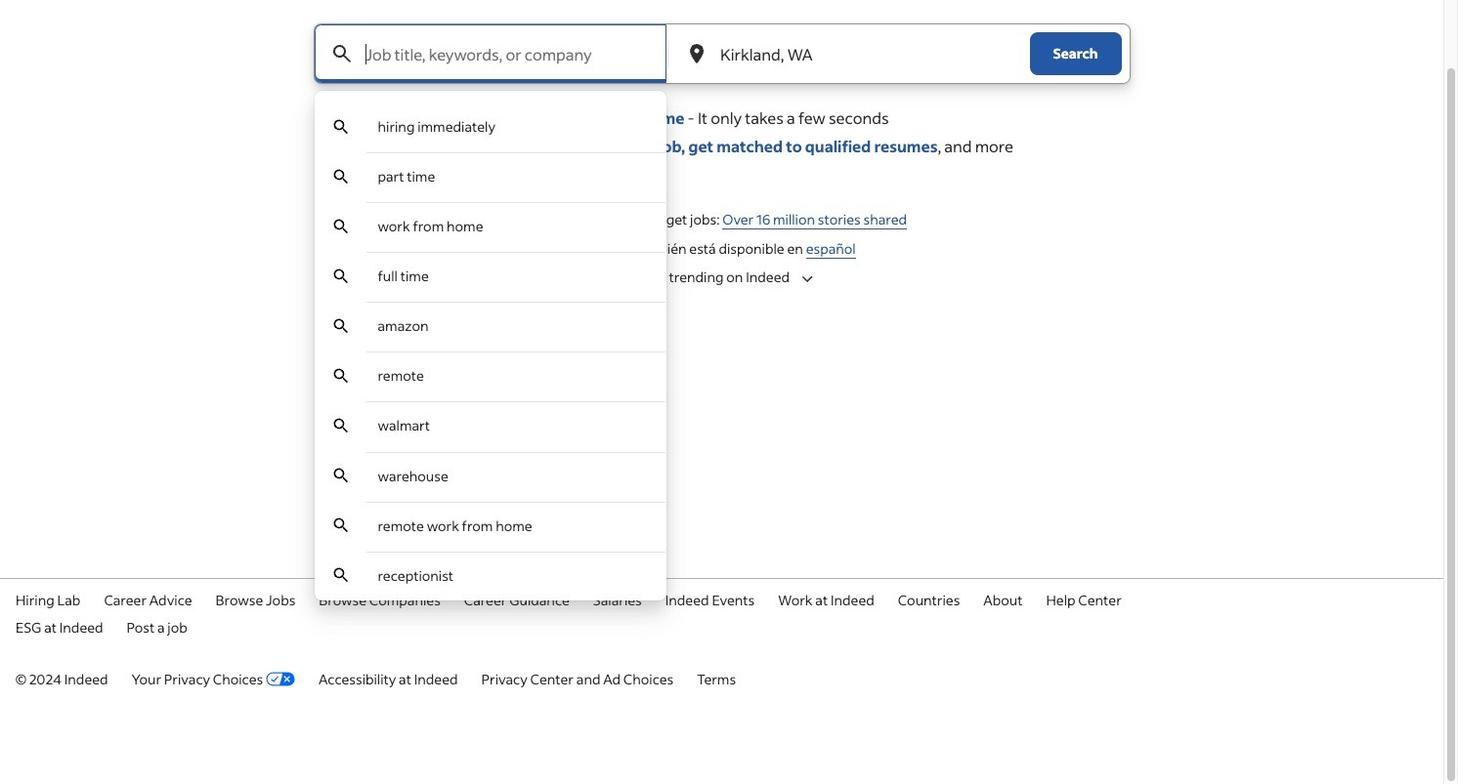 Task type: describe. For each thing, give the bounding box(es) containing it.
search suggestions list box
[[314, 103, 667, 601]]

Edit location text field
[[716, 24, 991, 83]]



Task type: locate. For each thing, give the bounding box(es) containing it.
None search field
[[298, 23, 1146, 601]]

section
[[0, 200, 1444, 268]]

main content
[[0, 23, 1444, 601]]

search: Job title, keywords, or company text field
[[361, 24, 667, 83]]



Task type: vqa. For each thing, say whether or not it's contained in the screenshot.
Edit location text field
yes



